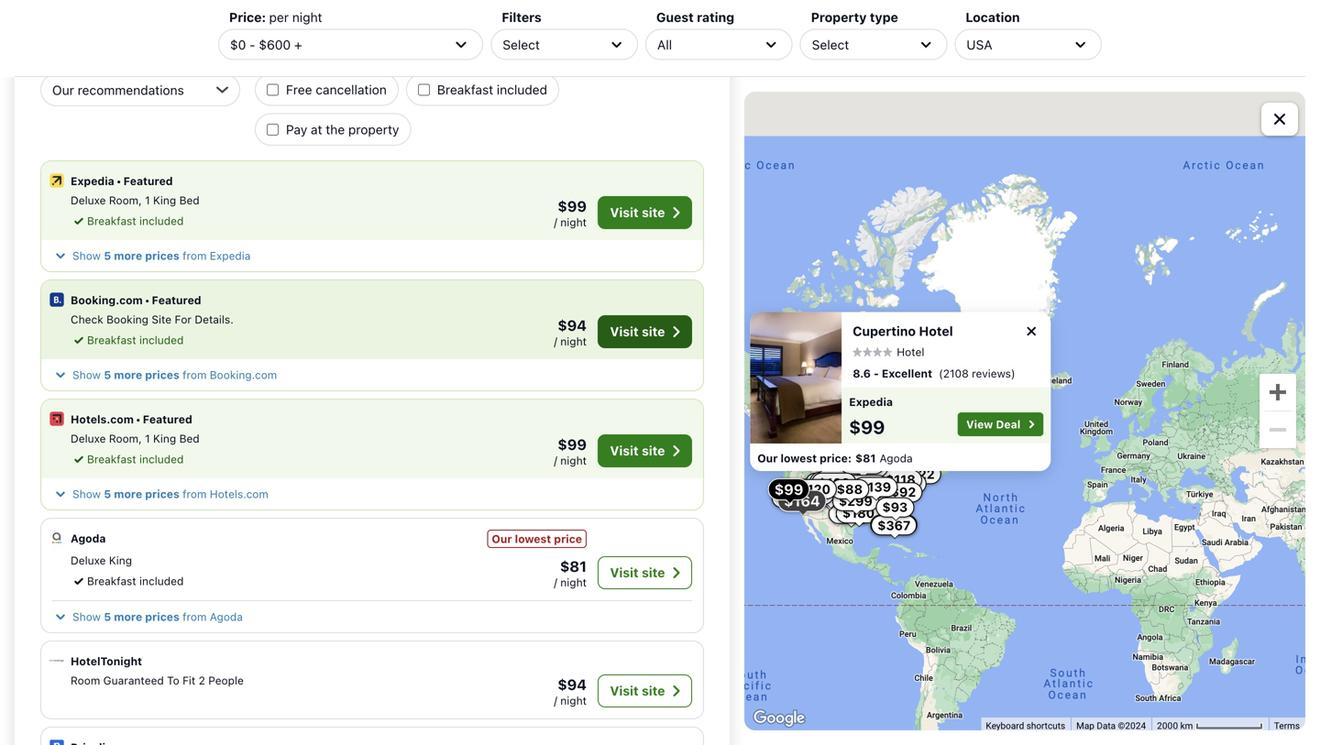 Task type: vqa. For each thing, say whether or not it's contained in the screenshot.
$124's "our lowest price"
no



Task type: describe. For each thing, give the bounding box(es) containing it.
/ for booking.com
[[554, 335, 558, 348]]

5 for show 5 more prices from expedia
[[104, 249, 111, 262]]

(2108
[[939, 367, 969, 380]]

filter by:
[[255, 50, 311, 66]]

2000 km button
[[1152, 718, 1269, 733]]

deluxe room, 1 king bed for hotels.com
[[71, 432, 200, 445]]

expedia • featured
[[71, 175, 173, 188]]

Breakfast included checkbox
[[418, 84, 430, 96]]

$99 / night for hotels.com
[[554, 436, 587, 467]]

by:
[[291, 50, 311, 66]]

$100
[[847, 457, 879, 472]]

expedia for expedia • featured
[[71, 175, 114, 188]]

$175
[[790, 487, 820, 502]]

featured for booking.com • featured
[[152, 294, 201, 307]]

3 deluxe from the top
[[71, 554, 106, 567]]

breakfast for booking.com • featured
[[87, 334, 136, 347]]

terms
[[1275, 721, 1300, 732]]

$88 button
[[831, 480, 870, 500]]

breakfast inside "multi-select" list box
[[437, 82, 493, 97]]

pay
[[286, 122, 307, 137]]

1 vertical spatial agoda
[[71, 532, 106, 545]]

5 visit site button from the top
[[598, 675, 692, 708]]

$120
[[799, 482, 831, 497]]

usa
[[967, 37, 993, 52]]

more for from expedia
[[114, 249, 142, 262]]

0 horizontal spatial $110 button
[[772, 488, 815, 508]]

©2024
[[1118, 721, 1146, 732]]

property
[[811, 10, 867, 25]]

deluxe for hotels.com • featured
[[71, 432, 106, 445]]

hotels.com • featured
[[71, 413, 192, 426]]

visit site for booking.com
[[610, 324, 665, 339]]

prices for from agoda
[[145, 611, 180, 624]]

hoteltonight image
[[49, 653, 65, 669]]

breakfast for hotels.com • featured
[[87, 453, 136, 466]]

excellent
[[882, 367, 933, 380]]

$95
[[802, 487, 828, 502]]

from for expedia
[[183, 249, 207, 262]]

our for our lowest price
[[492, 533, 512, 546]]

$122
[[904, 467, 935, 482]]

$93 button
[[876, 498, 915, 518]]

expedia for expedia
[[849, 396, 893, 409]]

• for booking.com
[[145, 294, 150, 307]]

night for from hotels.com
[[561, 454, 587, 467]]

$600 inside $128 $600
[[877, 517, 911, 532]]

map
[[1077, 721, 1095, 732]]

included for booking.com • featured
[[139, 334, 184, 347]]

$139
[[860, 480, 892, 495]]

$86 button
[[792, 481, 831, 502]]

- for $0
[[250, 37, 255, 52]]

deluxe king
[[71, 554, 132, 567]]

$172
[[780, 482, 810, 497]]

details.
[[195, 313, 234, 326]]

$0 - $600 +
[[230, 37, 302, 52]]

$299 button
[[833, 491, 879, 512]]

$164 button
[[778, 490, 827, 512]]

1 horizontal spatial booking.com
[[210, 369, 277, 382]]

show 5 more prices from booking.com
[[72, 369, 277, 382]]

more for from agoda
[[114, 611, 142, 624]]

$180
[[843, 506, 875, 521]]

$100 button
[[840, 455, 885, 475]]

hotel button
[[853, 346, 925, 359]]

$68 button
[[824, 442, 863, 462]]

booking.com image
[[49, 292, 65, 308]]

visit for booking.com
[[610, 324, 639, 339]]

$367 button
[[871, 516, 917, 536]]

from for booking.com
[[183, 369, 207, 382]]

$125 button
[[844, 458, 889, 478]]

prices for from booking.com
[[145, 369, 180, 382]]

king for hotels.com • featured
[[153, 432, 176, 445]]

+
[[294, 37, 302, 52]]

location
[[966, 10, 1020, 25]]

$300
[[790, 433, 824, 448]]

$180 button
[[836, 504, 881, 524]]

bed for expedia • featured
[[179, 194, 200, 207]]

view
[[966, 418, 993, 431]]

$121
[[780, 482, 810, 497]]

map data ©2024
[[1077, 721, 1146, 732]]

from for hotels.com
[[183, 488, 207, 501]]

to
[[167, 675, 179, 687]]

terms link
[[1275, 721, 1300, 732]]

1 horizontal spatial $110 button
[[817, 470, 860, 490]]

$95 button
[[796, 485, 834, 505]]

filters
[[502, 10, 542, 25]]

room
[[71, 675, 100, 687]]

2 vertical spatial king
[[109, 554, 132, 567]]

$81 / night
[[554, 558, 587, 589]]

included for expedia • featured
[[139, 215, 184, 227]]

0 vertical spatial hotels.com
[[71, 413, 134, 426]]

room, for expedia
[[109, 194, 142, 207]]

price:
[[229, 10, 266, 25]]

0 vertical spatial $81
[[855, 452, 876, 465]]

room guaranteed to fit 2 people
[[71, 675, 244, 687]]

$94 / night for hoteltonight
[[554, 676, 587, 708]]

0 horizontal spatial $600
[[259, 37, 291, 52]]

prices for from hotels.com
[[145, 488, 180, 501]]

fit
[[183, 675, 196, 687]]

5 / from the top
[[554, 695, 558, 708]]

featured for expedia • featured
[[123, 175, 173, 188]]

google image
[[749, 707, 810, 731]]

/ for expedia
[[554, 216, 558, 229]]

1 vertical spatial $178 button
[[829, 504, 873, 524]]

$128
[[851, 478, 883, 493]]

/ for hotels.com
[[554, 454, 558, 467]]

$128 button
[[844, 475, 889, 495]]

agoda image
[[49, 530, 65, 547]]

$120 $110 $178
[[778, 482, 866, 522]]

breakfast included for hotels.com • featured
[[87, 453, 184, 466]]

priceline image
[[49, 739, 65, 746]]

/ for agoda
[[554, 576, 558, 589]]

deluxe room, 1 king bed for expedia
[[71, 194, 200, 207]]

breakfast included down deluxe king
[[87, 575, 184, 588]]

$99 / night for expedia
[[554, 198, 587, 229]]

people
[[208, 675, 244, 687]]

$124 button
[[774, 441, 818, 461]]

prices for from expedia
[[145, 249, 180, 262]]

all
[[658, 37, 672, 52]]

show 5 more prices from agoda
[[72, 611, 243, 624]]

guest
[[657, 10, 694, 25]]

show for show 5 more prices from agoda
[[72, 611, 101, 624]]

view deal
[[966, 418, 1021, 431]]

breakfast for expedia • featured
[[87, 215, 136, 227]]

$92 button
[[885, 483, 923, 503]]

Free cancellation checkbox
[[267, 84, 279, 96]]

breakfast down deluxe king
[[87, 575, 136, 588]]

filter
[[255, 50, 288, 66]]

deluxe for expedia • featured
[[71, 194, 106, 207]]

cupertino hotel
[[853, 324, 953, 339]]

night for from booking.com
[[561, 335, 587, 348]]

free cancellation
[[286, 82, 387, 97]]

8.6 - excellent (2108 reviews)
[[853, 367, 1016, 380]]

price:
[[820, 452, 852, 465]]

keyboard
[[986, 721, 1025, 732]]

$99 button
[[768, 479, 810, 501]]

$68
[[830, 444, 856, 459]]

lowest for price:
[[781, 452, 817, 465]]

$178 inside $124 $178
[[812, 476, 843, 491]]

5 visit site from the top
[[610, 684, 665, 699]]

per
[[269, 10, 289, 25]]

$300 button
[[784, 431, 831, 451]]

show for show 5 more prices from booking.com
[[72, 369, 101, 382]]

cancellation
[[316, 82, 387, 97]]

$86
[[798, 484, 824, 499]]

show for show 5 more prices from expedia
[[72, 249, 101, 262]]

$175 button
[[783, 484, 827, 504]]



Task type: locate. For each thing, give the bounding box(es) containing it.
4 visit site button from the top
[[598, 557, 692, 590]]

1 vertical spatial $81
[[560, 558, 587, 575]]

tab list
[[108, 0, 693, 23]]

show 5 more prices from expedia
[[72, 249, 251, 262]]

$99 inside $99 button
[[775, 481, 804, 498]]

1 show from the top
[[72, 249, 101, 262]]

0 horizontal spatial •
[[116, 175, 122, 188]]

$600 left +
[[259, 37, 291, 52]]

1 horizontal spatial hotels.com
[[210, 488, 269, 501]]

check booking site for details.
[[71, 313, 234, 326]]

night
[[292, 10, 322, 25], [561, 216, 587, 229], [561, 335, 587, 348], [561, 454, 587, 467], [561, 576, 587, 589], [561, 695, 587, 708]]

property
[[348, 122, 399, 137]]

booking
[[106, 313, 149, 326]]

room, down the hotels.com • featured
[[109, 432, 142, 445]]

hotel
[[919, 324, 953, 339], [897, 346, 925, 359]]

breakfast included button down the hotels.com • featured
[[71, 451, 184, 468]]

4 breakfast included button from the top
[[71, 573, 184, 590]]

show up the hoteltonight
[[72, 611, 101, 624]]

breakfast included down the booking
[[87, 334, 184, 347]]

2 more from the top
[[114, 369, 142, 382]]

our for our lowest price: $81 agoda
[[758, 452, 778, 465]]

0 horizontal spatial $110
[[778, 490, 808, 506]]

$600 button
[[871, 515, 918, 535]]

prices up the room guaranteed to fit 2 people
[[145, 611, 180, 624]]

deluxe down expedia • featured
[[71, 194, 106, 207]]

2 visit site button from the top
[[598, 315, 692, 349]]

featured
[[123, 175, 173, 188], [152, 294, 201, 307], [143, 413, 192, 426]]

breakfast included button for expedia
[[71, 213, 184, 229]]

1 vertical spatial bed
[[179, 432, 200, 445]]

2 room, from the top
[[109, 432, 142, 445]]

0 vertical spatial 1
[[145, 194, 150, 207]]

0 horizontal spatial agoda
[[71, 532, 106, 545]]

2 show from the top
[[72, 369, 101, 382]]

$124 $178
[[780, 443, 843, 491]]

1 $94 from the top
[[558, 317, 587, 334]]

select down filters
[[503, 37, 540, 52]]

0 horizontal spatial expedia
[[71, 175, 114, 188]]

hotels.com image
[[49, 411, 65, 427]]

prices down the hotels.com • featured
[[145, 488, 180, 501]]

km
[[1181, 721, 1194, 732]]

rating
[[697, 10, 735, 25]]

night for from agoda
[[561, 576, 587, 589]]

1 vertical spatial $178
[[835, 506, 866, 522]]

king for expedia • featured
[[153, 194, 176, 207]]

$107 button
[[808, 485, 852, 505]]

1 deluxe from the top
[[71, 194, 106, 207]]

0 vertical spatial bed
[[179, 194, 200, 207]]

-
[[250, 37, 255, 52], [874, 367, 879, 380]]

show down check
[[72, 369, 101, 382]]

bed up show 5 more prices from hotels.com
[[179, 432, 200, 445]]

0 vertical spatial hotel
[[919, 324, 953, 339]]

included
[[497, 82, 548, 97], [139, 215, 184, 227], [139, 334, 184, 347], [139, 453, 184, 466], [139, 575, 184, 588]]

1 vertical spatial featured
[[152, 294, 201, 307]]

1 vertical spatial deluxe
[[71, 432, 106, 445]]

booking.com
[[71, 294, 143, 307], [210, 369, 277, 382]]

- right "8.6"
[[874, 367, 879, 380]]

expedia up the details.
[[210, 249, 251, 262]]

$92
[[891, 485, 916, 500]]

1 vertical spatial $110
[[778, 490, 808, 506]]

$172 button
[[773, 479, 817, 500]]

5 for show 5 more prices from hotels.com
[[104, 488, 111, 501]]

cupertino hotel image
[[750, 312, 842, 444]]

5 up booking.com • featured
[[104, 249, 111, 262]]

our left $124
[[758, 452, 778, 465]]

0 vertical spatial our
[[758, 452, 778, 465]]

$109
[[818, 475, 851, 490]]

2 visit from the top
[[610, 324, 639, 339]]

$367
[[878, 518, 911, 533]]

•
[[116, 175, 122, 188], [145, 294, 150, 307], [136, 413, 141, 426]]

lowest
[[781, 452, 817, 465], [515, 533, 551, 546]]

2 bed from the top
[[179, 432, 200, 445]]

1 select from the left
[[503, 37, 540, 52]]

1 for hotels.com
[[145, 432, 150, 445]]

included up show 5 more prices from expedia
[[139, 215, 184, 227]]

type
[[870, 10, 899, 25]]

visit site button for expedia
[[598, 196, 692, 229]]

$120 button
[[793, 479, 837, 500]]

$125
[[851, 460, 882, 475]]

more for from booking.com
[[114, 369, 142, 382]]

2 prices from the top
[[145, 369, 180, 382]]

1 horizontal spatial $136
[[874, 486, 906, 502]]

$124
[[780, 443, 812, 459]]

1 horizontal spatial •
[[136, 413, 141, 426]]

1 vertical spatial booking.com
[[210, 369, 277, 382]]

close image
[[1023, 323, 1040, 340]]

$600 down $93
[[877, 517, 911, 532]]

2 deluxe room, 1 king bed from the top
[[71, 432, 200, 445]]

select for property type
[[812, 37, 850, 52]]

0 horizontal spatial -
[[250, 37, 255, 52]]

breakfast down expedia • featured
[[87, 215, 136, 227]]

1 visit from the top
[[610, 205, 639, 220]]

3 / from the top
[[554, 454, 558, 467]]

more up deluxe king
[[114, 488, 142, 501]]

lowest left price on the left of page
[[515, 533, 551, 546]]

0 vertical spatial $110
[[823, 472, 853, 487]]

1 visit site button from the top
[[598, 196, 692, 229]]

1 horizontal spatial our
[[758, 452, 778, 465]]

1 for expedia
[[145, 194, 150, 207]]

$136 inside $190 $172 $136 $125
[[814, 489, 846, 505]]

0 vertical spatial room,
[[109, 194, 142, 207]]

$81 inside $81 / night
[[560, 558, 587, 575]]

prices up booking.com • featured
[[145, 249, 180, 262]]

1 room, from the top
[[109, 194, 142, 207]]

1 $94 / night from the top
[[554, 317, 587, 348]]

1 1 from the top
[[145, 194, 150, 207]]

0 vertical spatial lowest
[[781, 452, 817, 465]]

$109 $299 $367 $122 $139
[[818, 467, 935, 533]]

$94 for booking.com
[[558, 317, 587, 334]]

booking.com • featured
[[71, 294, 201, 307]]

1 more from the top
[[114, 249, 142, 262]]

deluxe room, 1 king bed down expedia • featured
[[71, 194, 200, 207]]

2000 km
[[1157, 721, 1196, 732]]

room, for hotels.com
[[109, 432, 142, 445]]

2 vertical spatial agoda
[[210, 611, 243, 624]]

2 $94 from the top
[[558, 676, 587, 694]]

featured up show 5 more prices from expedia
[[123, 175, 173, 188]]

1 vertical spatial deluxe room, 1 king bed
[[71, 432, 200, 445]]

5 up the hoteltonight
[[104, 611, 111, 624]]

3 from from the top
[[183, 488, 207, 501]]

included inside "multi-select" list box
[[497, 82, 548, 97]]

deluxe up the 'show 5 more prices from agoda'
[[71, 554, 106, 567]]

0 vertical spatial booking.com
[[71, 294, 143, 307]]

0 horizontal spatial $136 button
[[807, 487, 852, 507]]

$94 / night
[[554, 317, 587, 348], [554, 676, 587, 708]]

3 breakfast included button from the top
[[71, 451, 184, 468]]

1 vertical spatial 1
[[145, 432, 150, 445]]

5 visit from the top
[[610, 684, 639, 699]]

1 5 from the top
[[104, 249, 111, 262]]

• down show 5 more prices from booking.com
[[136, 413, 141, 426]]

show up deluxe king
[[72, 488, 101, 501]]

2 deluxe from the top
[[71, 432, 106, 445]]

site
[[642, 205, 665, 220], [152, 313, 172, 326], [642, 324, 665, 339], [642, 443, 665, 459], [642, 565, 665, 581], [642, 684, 665, 699]]

0 vertical spatial deluxe room, 1 king bed
[[71, 194, 200, 207]]

our lowest price: $81 agoda
[[758, 452, 913, 465]]

booking.com up check
[[71, 294, 143, 307]]

keyboard shortcuts button
[[986, 720, 1066, 733]]

bed up show 5 more prices from expedia
[[179, 194, 200, 207]]

$600
[[259, 37, 291, 52], [877, 517, 911, 532]]

1 vertical spatial $94 / night
[[554, 676, 587, 708]]

visit site button
[[598, 196, 692, 229], [598, 315, 692, 349], [598, 435, 692, 468], [598, 557, 692, 590], [598, 675, 692, 708]]

$118 button
[[879, 470, 922, 490]]

3 visit from the top
[[610, 443, 639, 459]]

agoda
[[880, 452, 913, 465], [71, 532, 106, 545], [210, 611, 243, 624]]

4 / from the top
[[554, 576, 558, 589]]

2 vertical spatial •
[[136, 413, 141, 426]]

breakfast included button for booking.com
[[71, 332, 184, 349]]

show up check
[[72, 249, 101, 262]]

bed for hotels.com • featured
[[179, 432, 200, 445]]

1 vertical spatial $99 / night
[[554, 436, 587, 467]]

2 breakfast included button from the top
[[71, 332, 184, 349]]

multi-select list box
[[255, 66, 704, 146]]

visit site button for hotels.com
[[598, 435, 692, 468]]

view deal button
[[958, 413, 1044, 437]]

1 vertical spatial lowest
[[515, 533, 551, 546]]

prices
[[145, 249, 180, 262], [145, 369, 180, 382], [145, 488, 180, 501], [145, 611, 180, 624]]

2 5 from the top
[[104, 369, 111, 382]]

3 visit site button from the top
[[598, 435, 692, 468]]

expedia down "8.6"
[[849, 396, 893, 409]]

0 vertical spatial -
[[250, 37, 255, 52]]

featured for hotels.com • featured
[[143, 413, 192, 426]]

cupertino
[[853, 324, 916, 339]]

0 vertical spatial agoda
[[880, 452, 913, 465]]

1 horizontal spatial expedia
[[210, 249, 251, 262]]

$94 / night for booking.com
[[554, 317, 587, 348]]

expedia image
[[49, 172, 65, 189]]

0 vertical spatial expedia
[[71, 175, 114, 188]]

1 horizontal spatial -
[[874, 367, 879, 380]]

deal
[[996, 418, 1021, 431]]

breakfast included for booking.com • featured
[[87, 334, 184, 347]]

0 horizontal spatial $136
[[814, 489, 846, 505]]

king up the 'show 5 more prices from agoda'
[[109, 554, 132, 567]]

$81
[[855, 452, 876, 465], [560, 558, 587, 575]]

• for hotels.com
[[136, 413, 141, 426]]

$122 button
[[898, 464, 942, 485]]

$110 inside $110 $164
[[823, 472, 853, 487]]

1 horizontal spatial lowest
[[781, 452, 817, 465]]

1 horizontal spatial $110
[[823, 472, 853, 487]]

select for filters
[[503, 37, 540, 52]]

0 horizontal spatial $81
[[560, 558, 587, 575]]

deluxe down the hotels.com • featured
[[71, 432, 106, 445]]

prices up the hotels.com • featured
[[145, 369, 180, 382]]

expedia right expedia image
[[71, 175, 114, 188]]

$190
[[816, 475, 849, 490]]

agoda up people
[[210, 611, 243, 624]]

1 vertical spatial hotels.com
[[210, 488, 269, 501]]

0 vertical spatial deluxe
[[71, 194, 106, 207]]

breakfast included
[[437, 82, 548, 97], [87, 215, 184, 227], [87, 334, 184, 347], [87, 453, 184, 466], [87, 575, 184, 588]]

hotel up '8.6 - excellent (2108 reviews)'
[[919, 324, 953, 339]]

5 up deluxe king
[[104, 488, 111, 501]]

1 vertical spatial our
[[492, 533, 512, 546]]

our left price on the left of page
[[492, 533, 512, 546]]

/
[[554, 216, 558, 229], [554, 335, 558, 348], [554, 454, 558, 467], [554, 576, 558, 589], [554, 695, 558, 708]]

1 horizontal spatial $136 button
[[868, 484, 913, 504]]

0 vertical spatial $99 / night
[[554, 198, 587, 229]]

king down the hotels.com • featured
[[153, 432, 176, 445]]

more up the hotels.com • featured
[[114, 369, 142, 382]]

breakfast included inside "multi-select" list box
[[437, 82, 548, 97]]

lowest for price
[[515, 533, 551, 546]]

select down property
[[812, 37, 850, 52]]

3 5 from the top
[[104, 488, 111, 501]]

2000
[[1157, 721, 1179, 732]]

breakfast included button down expedia • featured
[[71, 213, 184, 229]]

0 vertical spatial $600
[[259, 37, 291, 52]]

breakfast included button down deluxe king
[[71, 573, 184, 590]]

4 5 from the top
[[104, 611, 111, 624]]

visit for expedia
[[610, 205, 639, 220]]

night inside $81 / night
[[561, 576, 587, 589]]

visit site for hotels.com
[[610, 443, 665, 459]]

breakfast included down expedia • featured
[[87, 215, 184, 227]]

included for hotels.com • featured
[[139, 453, 184, 466]]

8.6
[[853, 367, 871, 380]]

2 horizontal spatial agoda
[[880, 452, 913, 465]]

0 vertical spatial $94
[[558, 317, 587, 334]]

room, down expedia • featured
[[109, 194, 142, 207]]

$169 button
[[882, 474, 927, 494]]

1 prices from the top
[[145, 249, 180, 262]]

$99 / night
[[554, 198, 587, 229], [554, 436, 587, 467]]

1 down the hotels.com • featured
[[145, 432, 150, 445]]

$190 $172 $136 $125
[[780, 460, 882, 505]]

breakfast included down the hotels.com • featured
[[87, 453, 184, 466]]

deluxe room, 1 king bed down the hotels.com • featured
[[71, 432, 200, 445]]

0 vertical spatial king
[[153, 194, 176, 207]]

5
[[104, 249, 111, 262], [104, 369, 111, 382], [104, 488, 111, 501], [104, 611, 111, 624]]

property type
[[811, 10, 899, 25]]

1 vertical spatial room,
[[109, 432, 142, 445]]

$121 button
[[774, 480, 816, 500]]

breakfast included for expedia • featured
[[87, 215, 184, 227]]

2 select from the left
[[812, 37, 850, 52]]

lowest down $300 button
[[781, 452, 817, 465]]

4 show from the top
[[72, 611, 101, 624]]

2 / from the top
[[554, 335, 558, 348]]

show for show 5 more prices from hotels.com
[[72, 488, 101, 501]]

1 horizontal spatial $81
[[855, 452, 876, 465]]

1 $99 / night from the top
[[554, 198, 587, 229]]

included up show 5 more prices from hotels.com
[[139, 453, 184, 466]]

from for agoda
[[183, 611, 207, 624]]

1 / from the top
[[554, 216, 558, 229]]

4 more from the top
[[114, 611, 142, 624]]

keyboard shortcuts
[[986, 721, 1066, 732]]

Pay at the property checkbox
[[267, 124, 279, 136]]

2 vertical spatial deluxe
[[71, 554, 106, 567]]

2 visit site from the top
[[610, 324, 665, 339]]

2 1 from the top
[[145, 432, 150, 445]]

1 vertical spatial expedia
[[210, 249, 251, 262]]

$0
[[230, 37, 246, 52]]

0 vertical spatial $178 button
[[806, 473, 850, 493]]

$94 for hoteltonight
[[558, 676, 587, 694]]

included up the 'show 5 more prices from agoda'
[[139, 575, 184, 588]]

visit site for expedia
[[610, 205, 665, 220]]

0 horizontal spatial our
[[492, 533, 512, 546]]

price
[[554, 533, 582, 546]]

at
[[311, 122, 322, 137]]

2 $99 / night from the top
[[554, 436, 587, 467]]

hotels.com
[[71, 413, 134, 426], [210, 488, 269, 501]]

3 more from the top
[[114, 488, 142, 501]]

$299
[[839, 494, 873, 509]]

0 horizontal spatial hotels.com
[[71, 413, 134, 426]]

$113
[[856, 479, 886, 494]]

1 vertical spatial hotel
[[897, 346, 925, 359]]

breakfast included button down the booking
[[71, 332, 184, 349]]

included down filters
[[497, 82, 548, 97]]

2 from from the top
[[183, 369, 207, 382]]

reviews)
[[972, 367, 1016, 380]]

map region
[[745, 92, 1306, 731]]

- right $0
[[250, 37, 255, 52]]

featured down show 5 more prices from booking.com
[[143, 413, 192, 426]]

1 down expedia • featured
[[145, 194, 150, 207]]

$169
[[888, 476, 921, 491]]

0 vertical spatial featured
[[123, 175, 173, 188]]

2 horizontal spatial •
[[145, 294, 150, 307]]

breakfast right breakfast included checkbox
[[437, 82, 493, 97]]

• right expedia image
[[116, 175, 122, 188]]

/ inside $81 / night
[[554, 576, 558, 589]]

more for from hotels.com
[[114, 488, 142, 501]]

0 horizontal spatial select
[[503, 37, 540, 52]]

more up the hoteltonight
[[114, 611, 142, 624]]

$169 $95
[[802, 476, 921, 502]]

3 visit site from the top
[[610, 443, 665, 459]]

1 bed from the top
[[179, 194, 200, 207]]

breakfast included button for hotels.com
[[71, 451, 184, 468]]

from
[[183, 249, 207, 262], [183, 369, 207, 382], [183, 488, 207, 501], [183, 611, 207, 624]]

breakfast included right breakfast included checkbox
[[437, 82, 548, 97]]

$88
[[837, 482, 863, 497]]

2 $94 / night from the top
[[554, 676, 587, 708]]

1 vertical spatial -
[[874, 367, 879, 380]]

check
[[71, 313, 103, 326]]

0 vertical spatial $94 / night
[[554, 317, 587, 348]]

breakfast down the hotels.com • featured
[[87, 453, 136, 466]]

price: per night
[[229, 10, 322, 25]]

0 vertical spatial $178
[[812, 476, 843, 491]]

4 visit from the top
[[610, 565, 639, 581]]

included down check booking site for details.
[[139, 334, 184, 347]]

$118
[[886, 472, 916, 488]]

1 vertical spatial $94
[[558, 676, 587, 694]]

visit for hotels.com
[[610, 443, 639, 459]]

1 deluxe room, 1 king bed from the top
[[71, 194, 200, 207]]

1 vertical spatial •
[[145, 294, 150, 307]]

2 vertical spatial expedia
[[849, 396, 893, 409]]

1 vertical spatial king
[[153, 432, 176, 445]]

featured up for
[[152, 294, 201, 307]]

hotel up excellent
[[897, 346, 925, 359]]

0 vertical spatial •
[[116, 175, 122, 188]]

booking.com down the details.
[[210, 369, 277, 382]]

select
[[503, 37, 540, 52], [812, 37, 850, 52]]

$136 inside button
[[874, 486, 906, 502]]

4 from from the top
[[183, 611, 207, 624]]

$178 inside "$120 $110 $178"
[[835, 506, 866, 522]]

0 horizontal spatial booking.com
[[71, 294, 143, 307]]

guaranteed
[[103, 675, 164, 687]]

1 breakfast included button from the top
[[71, 213, 184, 229]]

visit site button for booking.com
[[598, 315, 692, 349]]

night for from expedia
[[561, 216, 587, 229]]

$109 button
[[812, 473, 857, 493]]

breakfast down the booking
[[87, 334, 136, 347]]

5 for show 5 more prices from booking.com
[[104, 369, 111, 382]]

• for expedia
[[116, 175, 122, 188]]

agoda up deluxe king
[[71, 532, 106, 545]]

2 vertical spatial featured
[[143, 413, 192, 426]]

1 horizontal spatial select
[[812, 37, 850, 52]]

1 vertical spatial $600
[[877, 517, 911, 532]]

4 prices from the top
[[145, 611, 180, 624]]

1 horizontal spatial $600
[[877, 517, 911, 532]]

3 show from the top
[[72, 488, 101, 501]]

3 prices from the top
[[145, 488, 180, 501]]

0 horizontal spatial lowest
[[515, 533, 551, 546]]

breakfast
[[437, 82, 493, 97], [87, 215, 136, 227], [87, 334, 136, 347], [87, 453, 136, 466], [87, 575, 136, 588]]

4 visit site from the top
[[610, 565, 665, 581]]

more up booking.com • featured
[[114, 249, 142, 262]]

$110 inside "$120 $110 $178"
[[778, 490, 808, 506]]

agoda up '$118'
[[880, 452, 913, 465]]

• up check booking site for details.
[[145, 294, 150, 307]]

5 for show 5 more prices from agoda
[[104, 611, 111, 624]]

- for 8.6
[[874, 367, 879, 380]]

king down expedia • featured
[[153, 194, 176, 207]]

1 horizontal spatial agoda
[[210, 611, 243, 624]]

5 up the hotels.com • featured
[[104, 369, 111, 382]]

1 visit site from the top
[[610, 205, 665, 220]]

2 horizontal spatial expedia
[[849, 396, 893, 409]]

1 from from the top
[[183, 249, 207, 262]]

the
[[326, 122, 345, 137]]



